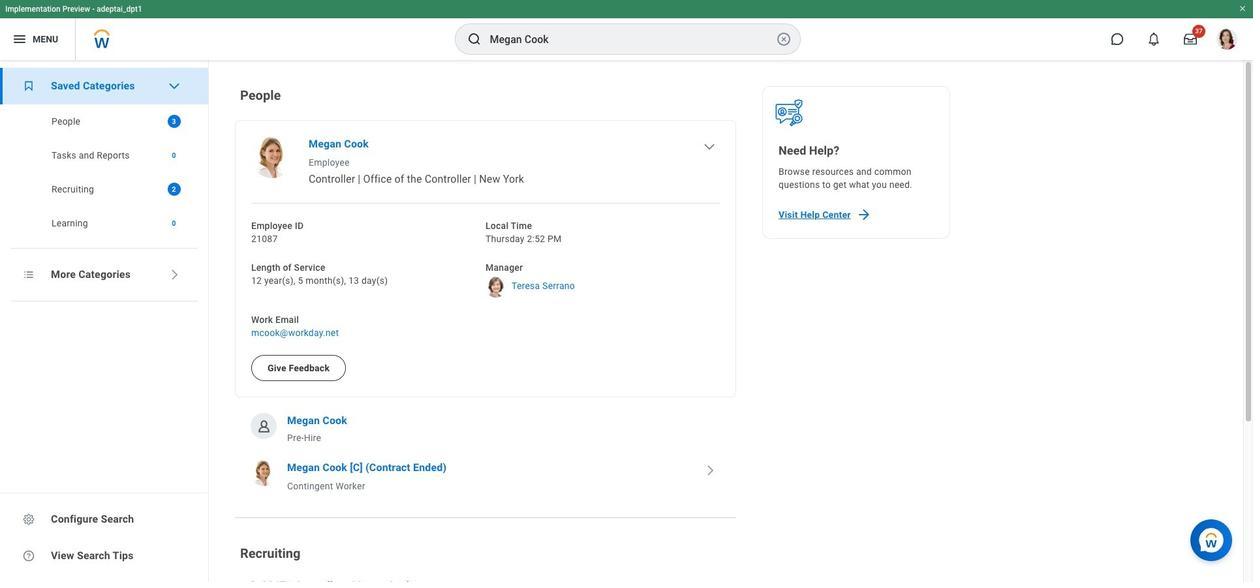 Task type: vqa. For each thing, say whether or not it's contained in the screenshot.
bottom calendar user solid icon
no



Task type: locate. For each thing, give the bounding box(es) containing it.
inbox large image
[[1185, 33, 1198, 46]]

main content
[[209, 60, 1254, 583]]

3 results element
[[168, 115, 181, 128]]

search image
[[467, 31, 482, 47]]

question outline image
[[22, 550, 35, 563]]

media mylearning image
[[22, 80, 35, 93]]

list
[[0, 68, 208, 240], [235, 86, 737, 583], [0, 104, 208, 240], [235, 120, 737, 502]]

1 horizontal spatial chevron down image
[[703, 140, 716, 153]]

chevron down image
[[168, 80, 181, 93], [703, 140, 716, 153]]

banner
[[0, 0, 1254, 60]]

Search Workday  search field
[[490, 25, 774, 54]]

user image
[[256, 418, 272, 435]]

notifications large image
[[1148, 33, 1161, 46]]

go to teresa serrano image
[[486, 277, 507, 298]]

1 vertical spatial chevron down image
[[703, 140, 716, 153]]

chevron right image
[[168, 268, 181, 281]]

0 horizontal spatial chevron down image
[[168, 80, 181, 93]]



Task type: describe. For each thing, give the bounding box(es) containing it.
arrow right image
[[857, 207, 872, 223]]

prompts image
[[22, 268, 35, 281]]

profile logan mcneil image
[[1217, 29, 1238, 52]]

x circle image
[[776, 31, 792, 47]]

go to megan cook image
[[251, 136, 293, 178]]

go to megan cook [c] (contract ended) image
[[251, 460, 277, 487]]

gear image
[[22, 513, 35, 526]]

justify image
[[12, 31, 27, 47]]

0 vertical spatial chevron down image
[[168, 80, 181, 93]]

close environment banner image
[[1240, 5, 1247, 12]]

2 results element
[[168, 183, 181, 196]]



